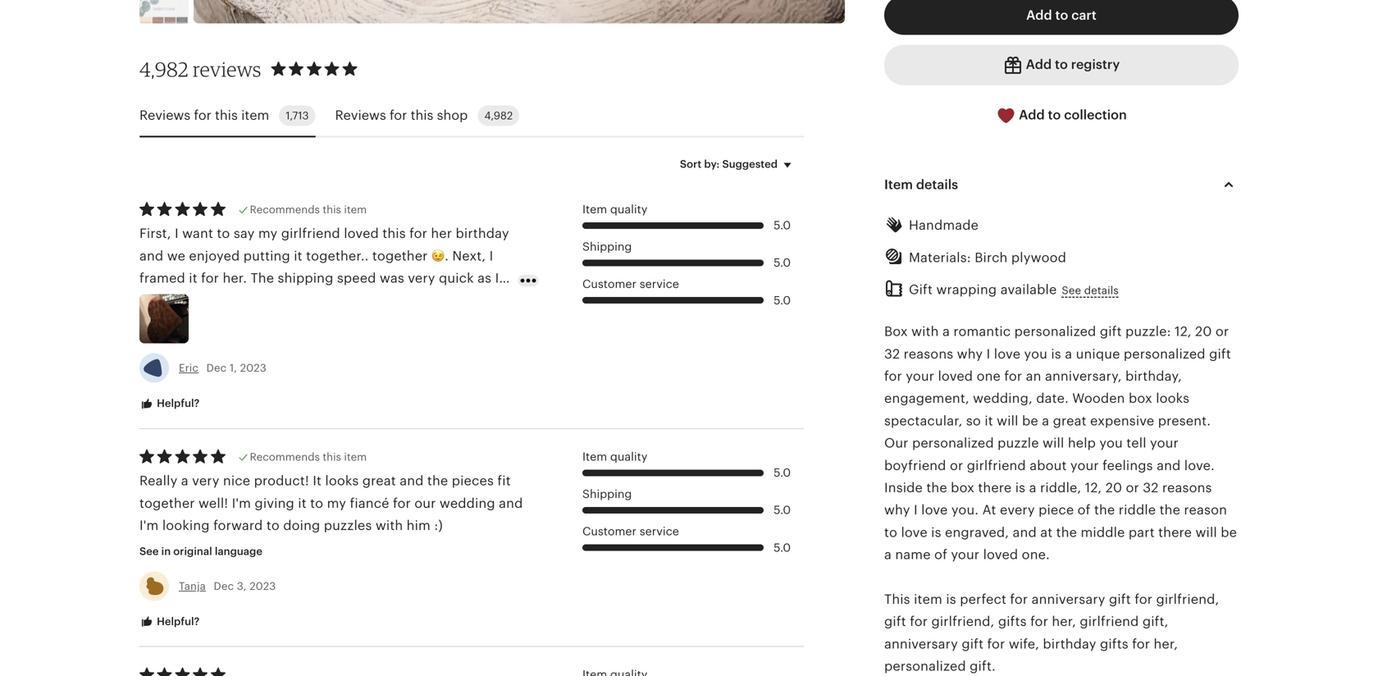 Task type: describe. For each thing, give the bounding box(es) containing it.
reviews for this shop
[[335, 108, 468, 123]]

engagement,
[[885, 391, 970, 406]]

details inside "gift wrapping available see details"
[[1085, 284, 1119, 297]]

add to collection
[[1016, 107, 1127, 122]]

pieces
[[452, 474, 494, 488]]

see in original language
[[140, 546, 263, 558]]

about
[[1030, 458, 1067, 473]]

2 recommends from the top
[[250, 451, 320, 463]]

2 helpful? button from the top
[[127, 607, 212, 637]]

0 horizontal spatial 32
[[885, 347, 900, 361]]

1 horizontal spatial i'm
[[232, 496, 251, 511]]

1 helpful? button from the top
[[127, 389, 212, 419]]

0 horizontal spatial will
[[997, 414, 1019, 428]]

help
[[1068, 436, 1096, 451]]

1,713
[[286, 109, 309, 122]]

personalized up unique
[[1015, 324, 1097, 339]]

for up gift.
[[988, 637, 1006, 652]]

tell
[[1127, 436, 1147, 451]]

handmade
[[909, 218, 979, 233]]

box
[[885, 324, 908, 339]]

0 horizontal spatial her,
[[1052, 614, 1077, 629]]

middle
[[1081, 525, 1126, 540]]

0 horizontal spatial 20
[[1106, 481, 1123, 495]]

is up every
[[1016, 481, 1026, 495]]

add to cart button
[[885, 0, 1239, 35]]

birthday
[[1043, 637, 1097, 652]]

sort by: suggested button
[[668, 147, 810, 182]]

you.
[[952, 503, 979, 518]]

wedding
[[440, 496, 496, 511]]

1 vertical spatial why
[[885, 503, 911, 518]]

for down the gift,
[[1133, 637, 1151, 652]]

to inside box with a romantic personalized gift puzzle: 12, 20 or 32 reasons why i love you is a unique personalized gift for your loved one for an anniversary, birthday, engagement, wedding, date. wooden box looks spectacular, so it will be a great expensive present. our personalized puzzle will help you tell your boyfriend or girlfriend about your feelings and love. inside the box there is a riddle, 12, 20 or 32 reasons why i love you. at every piece of the riddle the reason to love is engraved, and at the middle part there will be a name of your loved one.
[[885, 525, 898, 540]]

item inside this item is perfect for anniversary gift for girlfriend, gift for girlfriend, gifts for her, girlfriend gift, anniversary gift for wife, birthday gifts for her, personalized gift.
[[914, 592, 943, 607]]

4,982 for 4,982 reviews
[[140, 57, 189, 81]]

forward
[[213, 518, 263, 533]]

this
[[885, 592, 911, 607]]

well!
[[199, 496, 228, 511]]

details inside dropdown button
[[917, 177, 959, 192]]

box with a romantic personalized gift puzzle: 12, 20 or 32 reasons why i love you is a unique personalized gift for your loved one for an anniversary, birthday, engagement, wedding, date. wooden box looks spectacular, so it will be a great expensive present. our personalized puzzle will help you tell your boyfriend or girlfriend about your feelings and love. inside the box there is a riddle, 12, 20 or 32 reasons why i love you. at every piece of the riddle the reason to love is engraved, and at the middle part there will be a name of your loved one.
[[885, 324, 1238, 562]]

gift down this
[[885, 614, 907, 629]]

1 horizontal spatial reasons
[[1163, 481, 1213, 495]]

engraved,
[[945, 525, 1010, 540]]

0 vertical spatial be
[[1023, 414, 1039, 428]]

1 horizontal spatial there
[[1159, 525, 1193, 540]]

very
[[192, 474, 220, 488]]

1 horizontal spatial of
[[1078, 503, 1091, 518]]

eric
[[179, 362, 199, 374]]

helpful? for 1st helpful? button
[[154, 397, 200, 410]]

for down 4,982 reviews
[[194, 108, 212, 123]]

shop
[[437, 108, 468, 123]]

expensive
[[1091, 414, 1155, 428]]

0 vertical spatial there
[[979, 481, 1012, 495]]

4,982 for 4,982
[[484, 109, 513, 122]]

2023 for eric dec 1, 2023
[[240, 362, 267, 374]]

a up anniversary,
[[1065, 347, 1073, 361]]

1 vertical spatial gifts
[[1101, 637, 1129, 652]]

fiancé
[[350, 496, 390, 511]]

item inside dropdown button
[[885, 177, 913, 192]]

1 horizontal spatial loved
[[984, 547, 1019, 562]]

0 horizontal spatial gifts
[[999, 614, 1027, 629]]

at
[[1041, 525, 1053, 540]]

one
[[977, 369, 1001, 384]]

0 horizontal spatial girlfriend,
[[932, 614, 995, 629]]

looking
[[162, 518, 210, 533]]

1 vertical spatial i'm
[[140, 518, 159, 533]]

1 horizontal spatial anniversary
[[1032, 592, 1106, 607]]

:)
[[434, 518, 443, 533]]

this item is perfect for anniversary gift for girlfriend, gift for girlfriend, gifts for her, girlfriend gift, anniversary gift for wife, birthday gifts for her, personalized gift.
[[885, 592, 1220, 674]]

reviews
[[193, 57, 261, 81]]

the right riddle on the right bottom of the page
[[1160, 503, 1181, 518]]

materials:
[[909, 250, 972, 265]]

2 horizontal spatial will
[[1196, 525, 1218, 540]]

item inside tab list
[[241, 108, 269, 123]]

puzzle
[[998, 436, 1040, 451]]

part
[[1129, 525, 1155, 540]]

2 quality from the top
[[611, 450, 648, 463]]

to inside the add to collection button
[[1048, 107, 1061, 122]]

original
[[173, 546, 212, 558]]

helpful? for first helpful? button from the bottom of the page
[[154, 615, 200, 628]]

1 vertical spatial 32
[[1143, 481, 1159, 495]]

personalized down so
[[913, 436, 994, 451]]

0 vertical spatial loved
[[938, 369, 973, 384]]

really a very nice product! it looks great and the pieces fit together well! i'm giving it to my fiancé for our wedding and i'm looking forward to doing puzzles with him :)
[[140, 474, 523, 533]]

and left at
[[1013, 525, 1037, 540]]

2 vertical spatial or
[[1126, 481, 1140, 495]]

so
[[967, 414, 981, 428]]

cart
[[1072, 8, 1097, 23]]

in
[[161, 546, 171, 558]]

puzzles
[[324, 518, 372, 533]]

2 item quality from the top
[[583, 450, 648, 463]]

product!
[[254, 474, 309, 488]]

your up engagement,
[[906, 369, 935, 384]]

riddle,
[[1041, 481, 1082, 495]]

1 item quality from the top
[[583, 203, 648, 216]]

3 5.0 from the top
[[774, 294, 791, 307]]

unique
[[1076, 347, 1121, 361]]

0 horizontal spatial or
[[950, 458, 964, 473]]

language
[[215, 546, 263, 558]]

1 service from the top
[[640, 277, 679, 291]]

feelings
[[1103, 458, 1154, 473]]

1 horizontal spatial her,
[[1154, 637, 1179, 652]]

and left love.
[[1157, 458, 1181, 473]]

for up the gift,
[[1135, 592, 1153, 607]]

every
[[1000, 503, 1035, 518]]

reviews for reviews for this item
[[140, 108, 191, 123]]

it inside really a very nice product! it looks great and the pieces fit together well! i'm giving it to my fiancé for our wedding and i'm looking forward to doing puzzles with him :)
[[298, 496, 307, 511]]

gift up gift.
[[962, 637, 984, 652]]

eric dec 1, 2023
[[179, 362, 267, 374]]

anniversary,
[[1046, 369, 1122, 384]]

your right tell
[[1151, 436, 1179, 451]]

2 vertical spatial love
[[901, 525, 928, 540]]

1 vertical spatial 12,
[[1085, 481, 1102, 495]]

gift.
[[970, 659, 996, 674]]

and down fit
[[499, 496, 523, 511]]

and up our
[[400, 474, 424, 488]]

sort by: suggested
[[680, 158, 778, 170]]

gift wrapping available see details
[[909, 282, 1119, 297]]

plywood
[[1012, 250, 1067, 265]]

view details of this review photo by eric image
[[140, 294, 189, 344]]

1 vertical spatial of
[[935, 547, 948, 562]]

1 vertical spatial love
[[922, 503, 948, 518]]

is left engraved, on the right bottom of the page
[[932, 525, 942, 540]]

romantic
[[954, 324, 1011, 339]]

with inside really a very nice product! it looks great and the pieces fit together well! i'm giving it to my fiancé for our wedding and i'm looking forward to doing puzzles with him :)
[[376, 518, 403, 533]]

love.
[[1185, 458, 1215, 473]]

great inside box with a romantic personalized gift puzzle: 12, 20 or 32 reasons why i love you is a unique personalized gift for your loved one for an anniversary, birthday, engagement, wedding, date. wooden box looks spectacular, so it will be a great expensive present. our personalized puzzle will help you tell your boyfriend or girlfriend about your feelings and love. inside the box there is a riddle, 12, 20 or 32 reasons why i love you. at every piece of the riddle the reason to love is engraved, and at the middle part there will be a name of your loved one.
[[1053, 414, 1087, 428]]

1 customer from the top
[[583, 277, 637, 291]]

2 vertical spatial item
[[583, 450, 607, 463]]

by:
[[704, 158, 720, 170]]

nice
[[223, 474, 250, 488]]

fit
[[498, 474, 511, 488]]

2 shipping from the top
[[583, 487, 632, 501]]

1 quality from the top
[[611, 203, 648, 216]]

0 vertical spatial reasons
[[904, 347, 954, 361]]

a down date. on the right of the page
[[1042, 414, 1050, 428]]

add for add to cart
[[1027, 8, 1053, 23]]

0 vertical spatial box
[[1129, 391, 1153, 406]]

name
[[896, 547, 931, 562]]

tanja
[[179, 580, 206, 592]]

see in original language button
[[127, 537, 275, 567]]

your down engraved, on the right bottom of the page
[[951, 547, 980, 562]]

wooden
[[1073, 391, 1126, 406]]

0 vertical spatial 12,
[[1175, 324, 1192, 339]]

reason
[[1185, 503, 1228, 518]]

1 horizontal spatial girlfriend,
[[1157, 592, 1220, 607]]

personalized inside this item is perfect for anniversary gift for girlfriend, gift for girlfriend, gifts for her, girlfriend gift, anniversary gift for wife, birthday gifts for her, personalized gift.
[[885, 659, 967, 674]]

2023 for tanja dec 3, 2023
[[250, 580, 276, 592]]

2 5.0 from the top
[[774, 256, 791, 269]]



Task type: vqa. For each thing, say whether or not it's contained in the screenshot.
bottommost looks
yes



Task type: locate. For each thing, give the bounding box(es) containing it.
1 vertical spatial her,
[[1154, 637, 1179, 652]]

for left shop
[[390, 108, 407, 123]]

my
[[327, 496, 346, 511]]

0 vertical spatial add
[[1027, 8, 1053, 23]]

will down reason
[[1196, 525, 1218, 540]]

2 vertical spatial will
[[1196, 525, 1218, 540]]

1 vertical spatial i
[[914, 503, 918, 518]]

add
[[1027, 8, 1053, 23], [1026, 57, 1052, 72], [1019, 107, 1045, 122]]

2023 right 3,
[[250, 580, 276, 592]]

0 horizontal spatial girlfriend
[[967, 458, 1027, 473]]

1 vertical spatial details
[[1085, 284, 1119, 297]]

gift down middle
[[1110, 592, 1132, 607]]

0 vertical spatial 32
[[885, 347, 900, 361]]

1 vertical spatial box
[[951, 481, 975, 495]]

personalized up 'birthday,'
[[1124, 347, 1206, 361]]

boyfriend
[[885, 458, 947, 473]]

add inside button
[[1026, 57, 1052, 72]]

0 vertical spatial girlfriend
[[967, 458, 1027, 473]]

reasons
[[904, 347, 954, 361], [1163, 481, 1213, 495]]

girlfriend down puzzle
[[967, 458, 1027, 473]]

20 down feelings
[[1106, 481, 1123, 495]]

our
[[885, 436, 909, 451]]

your down help
[[1071, 458, 1099, 473]]

box
[[1129, 391, 1153, 406], [951, 481, 975, 495]]

anniversary
[[1032, 592, 1106, 607], [885, 637, 959, 652]]

a left very on the left bottom of the page
[[181, 474, 189, 488]]

gift,
[[1143, 614, 1169, 629]]

1 vertical spatial there
[[1159, 525, 1193, 540]]

a down about
[[1030, 481, 1037, 495]]

with inside box with a romantic personalized gift puzzle: 12, 20 or 32 reasons why i love you is a unique personalized gift for your loved one for an anniversary, birthday, engagement, wedding, date. wooden box looks spectacular, so it will be a great expensive present. our personalized puzzle will help you tell your boyfriend or girlfriend about your feelings and love. inside the box there is a riddle, 12, 20 or 32 reasons why i love you. at every piece of the riddle the reason to love is engraved, and at the middle part there will be a name of your loved one.
[[912, 324, 939, 339]]

why down the romantic
[[957, 347, 983, 361]]

there up the at
[[979, 481, 1012, 495]]

loved down engraved, on the right bottom of the page
[[984, 547, 1019, 562]]

1 vertical spatial anniversary
[[885, 637, 959, 652]]

i down inside
[[914, 503, 918, 518]]

you
[[1025, 347, 1048, 361], [1100, 436, 1123, 451]]

piece
[[1039, 503, 1074, 518]]

him
[[407, 518, 431, 533]]

0 horizontal spatial see
[[140, 546, 159, 558]]

1 vertical spatial quality
[[611, 450, 648, 463]]

0 vertical spatial see
[[1062, 284, 1082, 297]]

anniversary up birthday
[[1032, 592, 1106, 607]]

it right so
[[985, 414, 994, 428]]

5.0
[[774, 219, 791, 232], [774, 256, 791, 269], [774, 294, 791, 307], [774, 466, 791, 479], [774, 504, 791, 517], [774, 541, 791, 554]]

gift up unique
[[1100, 324, 1122, 339]]

0 vertical spatial or
[[1216, 324, 1230, 339]]

2 vertical spatial add
[[1019, 107, 1045, 122]]

add down add to registry button
[[1019, 107, 1045, 122]]

1 vertical spatial you
[[1100, 436, 1123, 451]]

love up name
[[901, 525, 928, 540]]

5 5.0 from the top
[[774, 504, 791, 517]]

1 vertical spatial 2023
[[250, 580, 276, 592]]

see right available
[[1062, 284, 1082, 297]]

2023 right 1, at bottom left
[[240, 362, 267, 374]]

there right part
[[1159, 525, 1193, 540]]

collection
[[1065, 107, 1127, 122]]

see inside "gift wrapping available see details"
[[1062, 284, 1082, 297]]

looks up my
[[325, 474, 359, 488]]

1 vertical spatial item
[[583, 203, 607, 216]]

tanja link
[[179, 580, 206, 592]]

32 down box
[[885, 347, 900, 361]]

1 horizontal spatial girlfriend
[[1080, 614, 1139, 629]]

reviews for this item
[[140, 108, 269, 123]]

0 vertical spatial why
[[957, 347, 983, 361]]

1 vertical spatial or
[[950, 458, 964, 473]]

suggested
[[723, 158, 778, 170]]

with
[[912, 324, 939, 339], [376, 518, 403, 533]]

helpful? down tanja link
[[154, 615, 200, 628]]

spectacular,
[[885, 414, 963, 428]]

2 recommends this item from the top
[[250, 451, 367, 463]]

item quality
[[583, 203, 648, 216], [583, 450, 648, 463]]

add for add to collection
[[1019, 107, 1045, 122]]

wife,
[[1009, 637, 1040, 652]]

0 horizontal spatial why
[[885, 503, 911, 518]]

1 vertical spatial loved
[[984, 547, 1019, 562]]

present.
[[1159, 414, 1211, 428]]

personalized
[[1015, 324, 1097, 339], [1124, 347, 1206, 361], [913, 436, 994, 451], [885, 659, 967, 674]]

add left cart
[[1027, 8, 1053, 23]]

1 shipping from the top
[[583, 240, 632, 253]]

to down giving
[[267, 518, 280, 533]]

1 horizontal spatial with
[[912, 324, 939, 339]]

at
[[983, 503, 997, 518]]

1 5.0 from the top
[[774, 219, 791, 232]]

0 horizontal spatial be
[[1023, 414, 1039, 428]]

tanja dec 3, 2023
[[179, 580, 276, 592]]

looks inside box with a romantic personalized gift puzzle: 12, 20 or 32 reasons why i love you is a unique personalized gift for your loved one for an anniversary, birthday, engagement, wedding, date. wooden box looks spectacular, so it will be a great expensive present. our personalized puzzle will help you tell your boyfriend or girlfriend about your feelings and love. inside the box there is a riddle, 12, 20 or 32 reasons why i love you. at every piece of the riddle the reason to love is engraved, and at the middle part there will be a name of your loved one.
[[1156, 391, 1190, 406]]

20
[[1196, 324, 1213, 339], [1106, 481, 1123, 495]]

12, right puzzle:
[[1175, 324, 1192, 339]]

0 vertical spatial with
[[912, 324, 939, 339]]

1 vertical spatial be
[[1221, 525, 1238, 540]]

details up unique
[[1085, 284, 1119, 297]]

0 horizontal spatial anniversary
[[885, 637, 959, 652]]

i
[[987, 347, 991, 361], [914, 503, 918, 518]]

details up handmade
[[917, 177, 959, 192]]

and
[[1157, 458, 1181, 473], [400, 474, 424, 488], [499, 496, 523, 511], [1013, 525, 1037, 540]]

you down the expensive
[[1100, 436, 1123, 451]]

1 vertical spatial will
[[1043, 436, 1065, 451]]

0 horizontal spatial reviews
[[140, 108, 191, 123]]

to left cart
[[1056, 8, 1069, 23]]

be down reason
[[1221, 525, 1238, 540]]

2 helpful? from the top
[[154, 615, 200, 628]]

eric link
[[179, 362, 199, 374]]

dec for 3,
[[214, 580, 234, 592]]

6 5.0 from the top
[[774, 541, 791, 554]]

is
[[1052, 347, 1062, 361], [1016, 481, 1026, 495], [932, 525, 942, 540], [947, 592, 957, 607]]

for inside really a very nice product! it looks great and the pieces fit together well! i'm giving it to my fiancé for our wedding and i'm looking forward to doing puzzles with him :)
[[393, 496, 411, 511]]

1 horizontal spatial why
[[957, 347, 983, 361]]

puzzle:
[[1126, 324, 1172, 339]]

1 vertical spatial girlfriend
[[1080, 614, 1139, 629]]

of right piece
[[1078, 503, 1091, 518]]

2 horizontal spatial or
[[1216, 324, 1230, 339]]

for up engagement,
[[885, 369, 903, 384]]

customer
[[583, 277, 637, 291], [583, 525, 637, 538]]

0 vertical spatial anniversary
[[1032, 592, 1106, 607]]

loved left one
[[938, 369, 973, 384]]

0 horizontal spatial you
[[1025, 347, 1048, 361]]

12, right the riddle,
[[1085, 481, 1102, 495]]

2 customer from the top
[[583, 525, 637, 538]]

item
[[241, 108, 269, 123], [344, 203, 367, 216], [344, 451, 367, 463], [914, 592, 943, 607]]

0 vertical spatial of
[[1078, 503, 1091, 518]]

a inside really a very nice product! it looks great and the pieces fit together well! i'm giving it to my fiancé for our wedding and i'm looking forward to doing puzzles with him :)
[[181, 474, 189, 488]]

4 5.0 from the top
[[774, 466, 791, 479]]

0 vertical spatial 2023
[[240, 362, 267, 374]]

girlfriend inside this item is perfect for anniversary gift for girlfriend, gift for girlfriend, gifts for her, girlfriend gift, anniversary gift for wife, birthday gifts for her, personalized gift.
[[1080, 614, 1139, 629]]

the right at
[[1057, 525, 1078, 540]]

to inside 'add to cart' button
[[1056, 8, 1069, 23]]

reviews right the 1,713
[[335, 108, 386, 123]]

dec left 1, at bottom left
[[207, 362, 227, 374]]

girlfriend, down perfect
[[932, 614, 995, 629]]

add down 'add to cart' button
[[1026, 57, 1052, 72]]

for down this
[[910, 614, 928, 629]]

personalized left gift.
[[885, 659, 967, 674]]

0 vertical spatial 4,982
[[140, 57, 189, 81]]

1 horizontal spatial will
[[1043, 436, 1065, 451]]

riddle
[[1119, 503, 1157, 518]]

our
[[415, 496, 436, 511]]

1 vertical spatial see
[[140, 546, 159, 558]]

be
[[1023, 414, 1039, 428], [1221, 525, 1238, 540]]

wrapping
[[937, 282, 997, 297]]

0 horizontal spatial 12,
[[1085, 481, 1102, 495]]

the down boyfriend
[[927, 481, 948, 495]]

to inside add to registry button
[[1055, 57, 1068, 72]]

a left name
[[885, 547, 892, 562]]

i up one
[[987, 347, 991, 361]]

helpful? down eric link at the bottom of page
[[154, 397, 200, 410]]

see
[[1062, 284, 1082, 297], [140, 546, 159, 558]]

gift up present. on the bottom right of the page
[[1210, 347, 1232, 361]]

is left perfect
[[947, 592, 957, 607]]

2 service from the top
[[640, 525, 679, 538]]

dec left 3,
[[214, 580, 234, 592]]

to left my
[[310, 496, 324, 511]]

1 vertical spatial dec
[[214, 580, 234, 592]]

perfect
[[960, 592, 1007, 607]]

0 vertical spatial love
[[995, 347, 1021, 361]]

customer service
[[583, 277, 679, 291], [583, 525, 679, 538]]

1 horizontal spatial great
[[1053, 414, 1087, 428]]

one.
[[1022, 547, 1050, 562]]

for left an
[[1005, 369, 1023, 384]]

i'm down together
[[140, 518, 159, 533]]

20 right puzzle:
[[1196, 324, 1213, 339]]

why down inside
[[885, 503, 911, 518]]

1 customer service from the top
[[583, 277, 679, 291]]

0 vertical spatial 20
[[1196, 324, 1213, 339]]

it up doing
[[298, 496, 307, 511]]

add to cart
[[1027, 8, 1097, 23]]

4,982 reviews
[[140, 57, 261, 81]]

0 vertical spatial recommends
[[250, 203, 320, 216]]

for right perfect
[[1011, 592, 1029, 607]]

gifts up wife,
[[999, 614, 1027, 629]]

32 up riddle on the right bottom of the page
[[1143, 481, 1159, 495]]

birch
[[975, 250, 1008, 265]]

1 vertical spatial service
[[640, 525, 679, 538]]

0 vertical spatial helpful?
[[154, 397, 200, 410]]

really
[[140, 474, 178, 488]]

item details
[[885, 177, 959, 192]]

see inside button
[[140, 546, 159, 558]]

it
[[313, 474, 322, 488]]

1 vertical spatial customer service
[[583, 525, 679, 538]]

a left the romantic
[[943, 324, 950, 339]]

with left 'him'
[[376, 518, 403, 533]]

inside
[[885, 481, 923, 495]]

girlfriend, up the gift,
[[1157, 592, 1220, 607]]

details
[[917, 177, 959, 192], [1085, 284, 1119, 297]]

great
[[1053, 414, 1087, 428], [363, 474, 396, 488]]

1 vertical spatial 20
[[1106, 481, 1123, 495]]

1 recommends this item from the top
[[250, 203, 367, 216]]

4,982 right shop
[[484, 109, 513, 122]]

0 horizontal spatial details
[[917, 177, 959, 192]]

girlfriend inside box with a romantic personalized gift puzzle: 12, 20 or 32 reasons why i love you is a unique personalized gift for your loved one for an anniversary, birthday, engagement, wedding, date. wooden box looks spectacular, so it will be a great expensive present. our personalized puzzle will help you tell your boyfriend or girlfriend about your feelings and love. inside the box there is a riddle, 12, 20 or 32 reasons why i love you. at every piece of the riddle the reason to love is engraved, and at the middle part there will be a name of your loved one.
[[967, 458, 1027, 473]]

sort
[[680, 158, 702, 170]]

doing
[[283, 518, 320, 533]]

add to registry
[[1023, 57, 1120, 72]]

materials: birch plywood
[[909, 250, 1067, 265]]

2 customer service from the top
[[583, 525, 679, 538]]

will up about
[[1043, 436, 1065, 451]]

is inside this item is perfect for anniversary gift for girlfriend, gift for girlfriend, gifts for her, girlfriend gift, anniversary gift for wife, birthday gifts for her, personalized gift.
[[947, 592, 957, 607]]

registry
[[1072, 57, 1120, 72]]

dec
[[207, 362, 227, 374], [214, 580, 234, 592]]

1 vertical spatial customer
[[583, 525, 637, 538]]

32
[[885, 347, 900, 361], [1143, 481, 1159, 495]]

it inside box with a romantic personalized gift puzzle: 12, 20 or 32 reasons why i love you is a unique personalized gift for your loved one for an anniversary, birthday, engagement, wedding, date. wooden box looks spectacular, so it will be a great expensive present. our personalized puzzle will help you tell your boyfriend or girlfriend about your feelings and love. inside the box there is a riddle, 12, 20 or 32 reasons why i love you. at every piece of the riddle the reason to love is engraved, and at the middle part there will be a name of your loved one.
[[985, 414, 994, 428]]

helpful? button down eric link at the bottom of page
[[127, 389, 212, 419]]

this
[[215, 108, 238, 123], [411, 108, 434, 123], [323, 203, 341, 216], [323, 451, 341, 463]]

1 horizontal spatial i
[[987, 347, 991, 361]]

1 recommends from the top
[[250, 203, 320, 216]]

i'm
[[232, 496, 251, 511], [140, 518, 159, 533]]

of
[[1078, 503, 1091, 518], [935, 547, 948, 562]]

will down wedding,
[[997, 414, 1019, 428]]

0 vertical spatial will
[[997, 414, 1019, 428]]

1 vertical spatial it
[[298, 496, 307, 511]]

3,
[[237, 580, 247, 592]]

tab list
[[140, 95, 804, 137]]

4,982
[[140, 57, 189, 81], [484, 109, 513, 122]]

12,
[[1175, 324, 1192, 339], [1085, 481, 1102, 495]]

looks up present. on the bottom right of the page
[[1156, 391, 1190, 406]]

a
[[943, 324, 950, 339], [1065, 347, 1073, 361], [1042, 414, 1050, 428], [181, 474, 189, 488], [1030, 481, 1037, 495], [885, 547, 892, 562]]

0 vertical spatial you
[[1025, 347, 1048, 361]]

reviews
[[140, 108, 191, 123], [335, 108, 386, 123]]

0 vertical spatial recommends this item
[[250, 203, 367, 216]]

birthday,
[[1126, 369, 1183, 384]]

0 vertical spatial item
[[885, 177, 913, 192]]

0 horizontal spatial box
[[951, 481, 975, 495]]

0 horizontal spatial reasons
[[904, 347, 954, 361]]

her, down the gift,
[[1154, 637, 1179, 652]]

service
[[640, 277, 679, 291], [640, 525, 679, 538]]

1 helpful? from the top
[[154, 397, 200, 410]]

reasons down box
[[904, 347, 954, 361]]

0 vertical spatial item quality
[[583, 203, 648, 216]]

girlfriend up birthday
[[1080, 614, 1139, 629]]

0 vertical spatial her,
[[1052, 614, 1077, 629]]

0 horizontal spatial it
[[298, 496, 307, 511]]

1 horizontal spatial 20
[[1196, 324, 1213, 339]]

the inside really a very nice product! it looks great and the pieces fit together well! i'm giving it to my fiancé for our wedding and i'm looking forward to doing puzzles with him :)
[[428, 474, 448, 488]]

the up our
[[428, 474, 448, 488]]

or down feelings
[[1126, 481, 1140, 495]]

1 vertical spatial looks
[[325, 474, 359, 488]]

1 vertical spatial recommends
[[250, 451, 320, 463]]

or right boyfriend
[[950, 458, 964, 473]]

add to registry button
[[885, 45, 1239, 85]]

1 vertical spatial add
[[1026, 57, 1052, 72]]

1 horizontal spatial you
[[1100, 436, 1123, 451]]

0 vertical spatial dec
[[207, 362, 227, 374]]

0 horizontal spatial i'm
[[140, 518, 159, 533]]

1 horizontal spatial it
[[985, 414, 994, 428]]

1 vertical spatial reasons
[[1163, 481, 1213, 495]]

see left in
[[140, 546, 159, 558]]

quality
[[611, 203, 648, 216], [611, 450, 648, 463]]

wedding,
[[973, 391, 1033, 406]]

1 horizontal spatial see
[[1062, 284, 1082, 297]]

0 horizontal spatial 4,982
[[140, 57, 189, 81]]

to left the registry
[[1055, 57, 1068, 72]]

date.
[[1037, 391, 1069, 406]]

great up fiancé
[[363, 474, 396, 488]]

the up middle
[[1095, 503, 1116, 518]]

great inside really a very nice product! it looks great and the pieces fit together well! i'm giving it to my fiancé for our wedding and i'm looking forward to doing puzzles with him :)
[[363, 474, 396, 488]]

girlfriend
[[967, 458, 1027, 473], [1080, 614, 1139, 629]]

with right box
[[912, 324, 939, 339]]

shipping
[[583, 240, 632, 253], [583, 487, 632, 501]]

gifts right birthday
[[1101, 637, 1129, 652]]

add for add to registry
[[1026, 57, 1052, 72]]

0 vertical spatial gifts
[[999, 614, 1027, 629]]

1 horizontal spatial 4,982
[[484, 109, 513, 122]]

reviews down 4,982 reviews
[[140, 108, 191, 123]]

0 vertical spatial girlfriend,
[[1157, 592, 1220, 607]]

recommends
[[250, 203, 320, 216], [250, 451, 320, 463]]

0 vertical spatial service
[[640, 277, 679, 291]]

0 vertical spatial details
[[917, 177, 959, 192]]

you up an
[[1025, 347, 1048, 361]]

the
[[428, 474, 448, 488], [927, 481, 948, 495], [1095, 503, 1116, 518], [1160, 503, 1181, 518], [1057, 525, 1078, 540]]

1 reviews from the left
[[140, 108, 191, 123]]

1 horizontal spatial 12,
[[1175, 324, 1192, 339]]

together
[[140, 496, 195, 511]]

her,
[[1052, 614, 1077, 629], [1154, 637, 1179, 652]]

1 horizontal spatial looks
[[1156, 391, 1190, 406]]

personalized gift gift for her anniversary gifts image 10 image
[[140, 0, 189, 47]]

available
[[1001, 282, 1057, 297]]

reviews for reviews for this shop
[[335, 108, 386, 123]]

dec for 1,
[[207, 362, 227, 374]]

there
[[979, 481, 1012, 495], [1159, 525, 1193, 540]]

box down 'birthday,'
[[1129, 391, 1153, 406]]

for up wife,
[[1031, 614, 1049, 629]]

2 reviews from the left
[[335, 108, 386, 123]]

1 horizontal spatial or
[[1126, 481, 1140, 495]]

is up anniversary,
[[1052, 347, 1062, 361]]

looks inside really a very nice product! it looks great and the pieces fit together well! i'm giving it to my fiancé for our wedding and i'm looking forward to doing puzzles with him :)
[[325, 474, 359, 488]]

see details link
[[1062, 283, 1119, 298]]

to up name
[[885, 525, 898, 540]]

tab list containing reviews for this item
[[140, 95, 804, 137]]

your
[[906, 369, 935, 384], [1151, 436, 1179, 451], [1071, 458, 1099, 473], [951, 547, 980, 562]]



